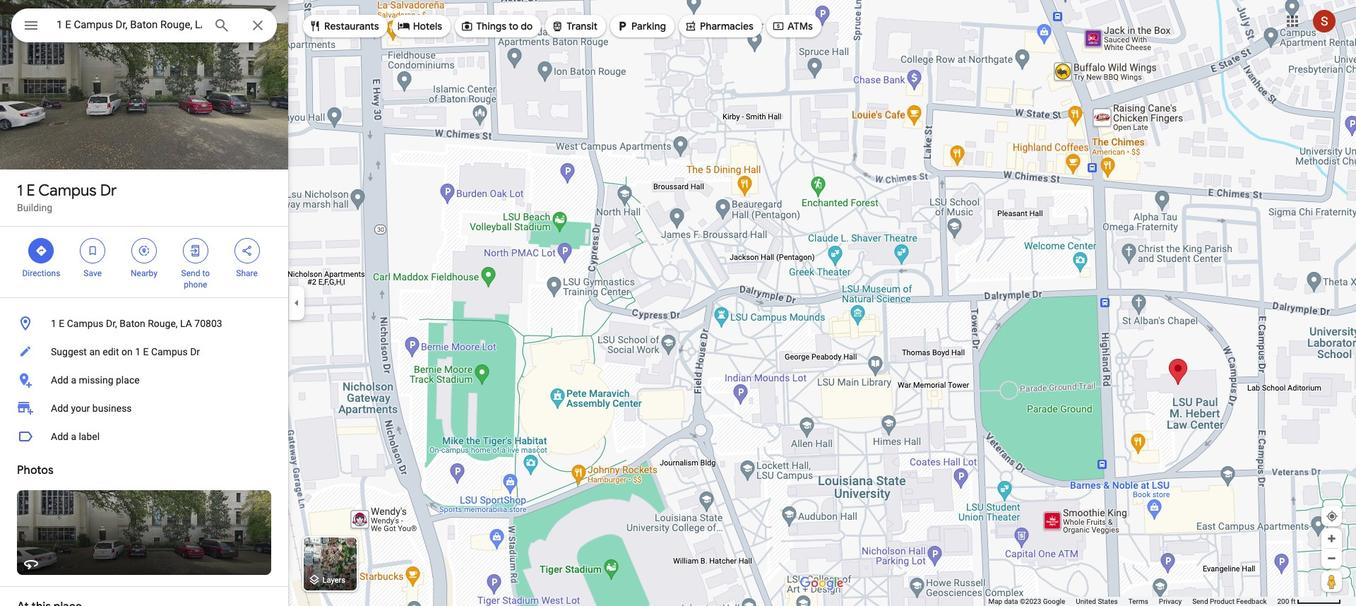 Task type: locate. For each thing, give the bounding box(es) containing it.
2 vertical spatial add
[[51, 431, 69, 442]]

2 add from the top
[[51, 403, 69, 414]]

1 vertical spatial 1
[[51, 318, 56, 329]]

campus for dr,
[[67, 318, 104, 329]]

e inside button
[[59, 318, 65, 329]]

 restaurants
[[309, 18, 379, 34]]

to left do
[[509, 20, 519, 33]]

1
[[17, 181, 23, 201], [51, 318, 56, 329], [135, 346, 141, 358]]

1 vertical spatial send
[[1193, 598, 1209, 606]]

parking
[[632, 20, 666, 33]]

2 horizontal spatial 1
[[135, 346, 141, 358]]

feedback
[[1237, 598, 1268, 606]]

dr
[[100, 181, 117, 201], [190, 346, 200, 358]]

transit
[[567, 20, 598, 33]]

google account: sheryl atherton  
(sheryl.atherton@adept.ai) image
[[1314, 10, 1336, 32]]

e inside button
[[143, 346, 149, 358]]

footer inside the google maps element
[[989, 597, 1278, 606]]

2 vertical spatial 1
[[135, 346, 141, 358]]

on
[[122, 346, 133, 358]]

1 up building
[[17, 181, 23, 201]]

0 vertical spatial a
[[71, 375, 76, 386]]

e
[[26, 181, 35, 201], [59, 318, 65, 329], [143, 346, 149, 358]]


[[398, 18, 410, 34]]

0 horizontal spatial send
[[181, 269, 200, 278]]

send inside send to phone
[[181, 269, 200, 278]]


[[685, 18, 698, 34]]

photos
[[17, 464, 54, 478]]

to up phone
[[202, 269, 210, 278]]

map
[[989, 598, 1003, 606]]

e for dr,
[[59, 318, 65, 329]]

0 horizontal spatial e
[[26, 181, 35, 201]]

0 vertical spatial 1
[[17, 181, 23, 201]]

a left label
[[71, 431, 76, 442]]

united states button
[[1077, 597, 1119, 606]]

restaurants
[[324, 20, 379, 33]]

e inside 1 e campus dr building
[[26, 181, 35, 201]]

campus inside the 1 e campus dr, baton rouge, la 70803 button
[[67, 318, 104, 329]]

1 horizontal spatial e
[[59, 318, 65, 329]]

campus left dr,
[[67, 318, 104, 329]]


[[23, 16, 40, 35]]

none field inside '1 e campus dr, baton rouge, la 70802' field
[[57, 16, 202, 33]]

0 vertical spatial campus
[[38, 181, 97, 201]]

1 e campus dr building
[[17, 181, 117, 213]]

send for send product feedback
[[1193, 598, 1209, 606]]

google
[[1044, 598, 1066, 606]]

add a missing place
[[51, 375, 140, 386]]


[[461, 18, 474, 34]]

e right on
[[143, 346, 149, 358]]

to
[[509, 20, 519, 33], [202, 269, 210, 278]]

united
[[1077, 598, 1097, 606]]

ft
[[1292, 598, 1297, 606]]

data
[[1005, 598, 1019, 606]]

0 vertical spatial e
[[26, 181, 35, 201]]

atms
[[788, 20, 813, 33]]

0 horizontal spatial to
[[202, 269, 210, 278]]

 transit
[[551, 18, 598, 34]]

2 vertical spatial campus
[[151, 346, 188, 358]]

2 horizontal spatial e
[[143, 346, 149, 358]]

e up building
[[26, 181, 35, 201]]

united states
[[1077, 598, 1119, 606]]

footer containing map data ©2023 google
[[989, 597, 1278, 606]]

1 e campus dr, baton rouge, la 70803 button
[[0, 310, 288, 338]]

campus down rouge, on the left of page
[[151, 346, 188, 358]]

send inside button
[[1193, 598, 1209, 606]]

add for add a label
[[51, 431, 69, 442]]

add
[[51, 375, 69, 386], [51, 403, 69, 414], [51, 431, 69, 442]]

rouge,
[[148, 318, 178, 329]]

dr inside 1 e campus dr building
[[100, 181, 117, 201]]

things
[[476, 20, 507, 33]]

1 horizontal spatial to
[[509, 20, 519, 33]]

send product feedback
[[1193, 598, 1268, 606]]

campus inside suggest an edit on 1 e campus dr button
[[151, 346, 188, 358]]

add down the suggest
[[51, 375, 69, 386]]

e up the suggest
[[59, 318, 65, 329]]

2 a from the top
[[71, 431, 76, 442]]

dr inside button
[[190, 346, 200, 358]]

add your business link
[[0, 394, 288, 423]]

1 vertical spatial dr
[[190, 346, 200, 358]]

add left label
[[51, 431, 69, 442]]

send up phone
[[181, 269, 200, 278]]

zoom in image
[[1327, 534, 1338, 544]]

google maps element
[[0, 0, 1357, 606]]

building
[[17, 202, 52, 213]]

footer
[[989, 597, 1278, 606]]

your
[[71, 403, 90, 414]]

campus for dr
[[38, 181, 97, 201]]

campus inside 1 e campus dr building
[[38, 181, 97, 201]]

1 horizontal spatial send
[[1193, 598, 1209, 606]]

do
[[521, 20, 533, 33]]

1 e campus dr main content
[[0, 0, 288, 606]]

add for add a missing place
[[51, 375, 69, 386]]

an
[[89, 346, 100, 358]]

1 add from the top
[[51, 375, 69, 386]]

campus
[[38, 181, 97, 201], [67, 318, 104, 329], [151, 346, 188, 358]]

1 right on
[[135, 346, 141, 358]]

0 vertical spatial send
[[181, 269, 200, 278]]

suggest an edit on 1 e campus dr
[[51, 346, 200, 358]]

3 add from the top
[[51, 431, 69, 442]]

1 up the suggest
[[51, 318, 56, 329]]

a
[[71, 375, 76, 386], [71, 431, 76, 442]]

terms button
[[1129, 597, 1149, 606]]

None field
[[57, 16, 202, 33]]


[[35, 243, 48, 259]]

0 vertical spatial add
[[51, 375, 69, 386]]

0 horizontal spatial 1
[[17, 181, 23, 201]]

1 inside button
[[135, 346, 141, 358]]

1 inside button
[[51, 318, 56, 329]]

pharmacies
[[700, 20, 754, 33]]

1 horizontal spatial dr
[[190, 346, 200, 358]]

nearby
[[131, 269, 158, 278]]

add left your
[[51, 403, 69, 414]]

actions for 1 e campus dr region
[[0, 227, 288, 298]]

1 a from the top
[[71, 375, 76, 386]]


[[241, 243, 253, 259]]

1 vertical spatial to
[[202, 269, 210, 278]]

a for missing
[[71, 375, 76, 386]]

layers
[[323, 576, 346, 585]]

suggest an edit on 1 e campus dr button
[[0, 338, 288, 366]]

1 vertical spatial campus
[[67, 318, 104, 329]]

send left product
[[1193, 598, 1209, 606]]

70803
[[195, 318, 222, 329]]

0 vertical spatial dr
[[100, 181, 117, 201]]

1 horizontal spatial 1
[[51, 318, 56, 329]]

©2023
[[1021, 598, 1042, 606]]

1 vertical spatial e
[[59, 318, 65, 329]]

1 vertical spatial add
[[51, 403, 69, 414]]

0 vertical spatial to
[[509, 20, 519, 33]]

1 e campus dr, baton rouge, la 70803
[[51, 318, 222, 329]]

 button
[[11, 8, 51, 45]]

1 for dr,
[[51, 318, 56, 329]]

1 vertical spatial a
[[71, 431, 76, 442]]

campus up building
[[38, 181, 97, 201]]

1 inside 1 e campus dr building
[[17, 181, 23, 201]]

a left missing at the bottom left of the page
[[71, 375, 76, 386]]

0 horizontal spatial dr
[[100, 181, 117, 201]]

 search field
[[11, 8, 277, 45]]

suggest
[[51, 346, 87, 358]]

send
[[181, 269, 200, 278], [1193, 598, 1209, 606]]

privacy
[[1160, 598, 1183, 606]]

 pharmacies
[[685, 18, 754, 34]]

2 vertical spatial e
[[143, 346, 149, 358]]



Task type: describe. For each thing, give the bounding box(es) containing it.
la
[[180, 318, 192, 329]]

privacy button
[[1160, 597, 1183, 606]]

add a missing place button
[[0, 366, 288, 394]]

business
[[92, 403, 132, 414]]

terms
[[1129, 598, 1149, 606]]

add your business
[[51, 403, 132, 414]]

map data ©2023 google
[[989, 598, 1066, 606]]

 hotels
[[398, 18, 443, 34]]


[[772, 18, 785, 34]]

send product feedback button
[[1193, 597, 1268, 606]]

to inside ' things to do'
[[509, 20, 519, 33]]

show your location image
[[1327, 510, 1339, 523]]

dr,
[[106, 318, 117, 329]]

share
[[236, 269, 258, 278]]

add a label button
[[0, 423, 288, 451]]

1 E Campus Dr, Baton Rouge, LA 70802 field
[[11, 8, 277, 42]]


[[86, 243, 99, 259]]

add a label
[[51, 431, 100, 442]]

phone
[[184, 280, 207, 290]]

 atms
[[772, 18, 813, 34]]

save
[[84, 269, 102, 278]]

zoom out image
[[1327, 553, 1338, 564]]

show street view coverage image
[[1322, 571, 1343, 592]]

send for send to phone
[[181, 269, 200, 278]]

send to phone
[[181, 269, 210, 290]]

200 ft button
[[1278, 598, 1342, 606]]

e for dr
[[26, 181, 35, 201]]


[[309, 18, 322, 34]]

hotels
[[413, 20, 443, 33]]


[[551, 18, 564, 34]]

states
[[1099, 598, 1119, 606]]

add for add your business
[[51, 403, 69, 414]]

a for label
[[71, 431, 76, 442]]

place
[[116, 375, 140, 386]]

missing
[[79, 375, 113, 386]]


[[616, 18, 629, 34]]

label
[[79, 431, 100, 442]]

to inside send to phone
[[202, 269, 210, 278]]

directions
[[22, 269, 60, 278]]

edit
[[103, 346, 119, 358]]

 things to do
[[461, 18, 533, 34]]

baton
[[120, 318, 145, 329]]


[[138, 243, 151, 259]]

collapse side panel image
[[289, 295, 305, 311]]

200
[[1278, 598, 1290, 606]]

product
[[1211, 598, 1235, 606]]


[[189, 243, 202, 259]]

 parking
[[616, 18, 666, 34]]

200 ft
[[1278, 598, 1297, 606]]

1 for dr
[[17, 181, 23, 201]]



Task type: vqa. For each thing, say whether or not it's contained in the screenshot.
Flight numbers NK 512, NK 3387, NK 171, NK 517 text box containing NK 512, NK 3387, NK 171, NK 517
no



